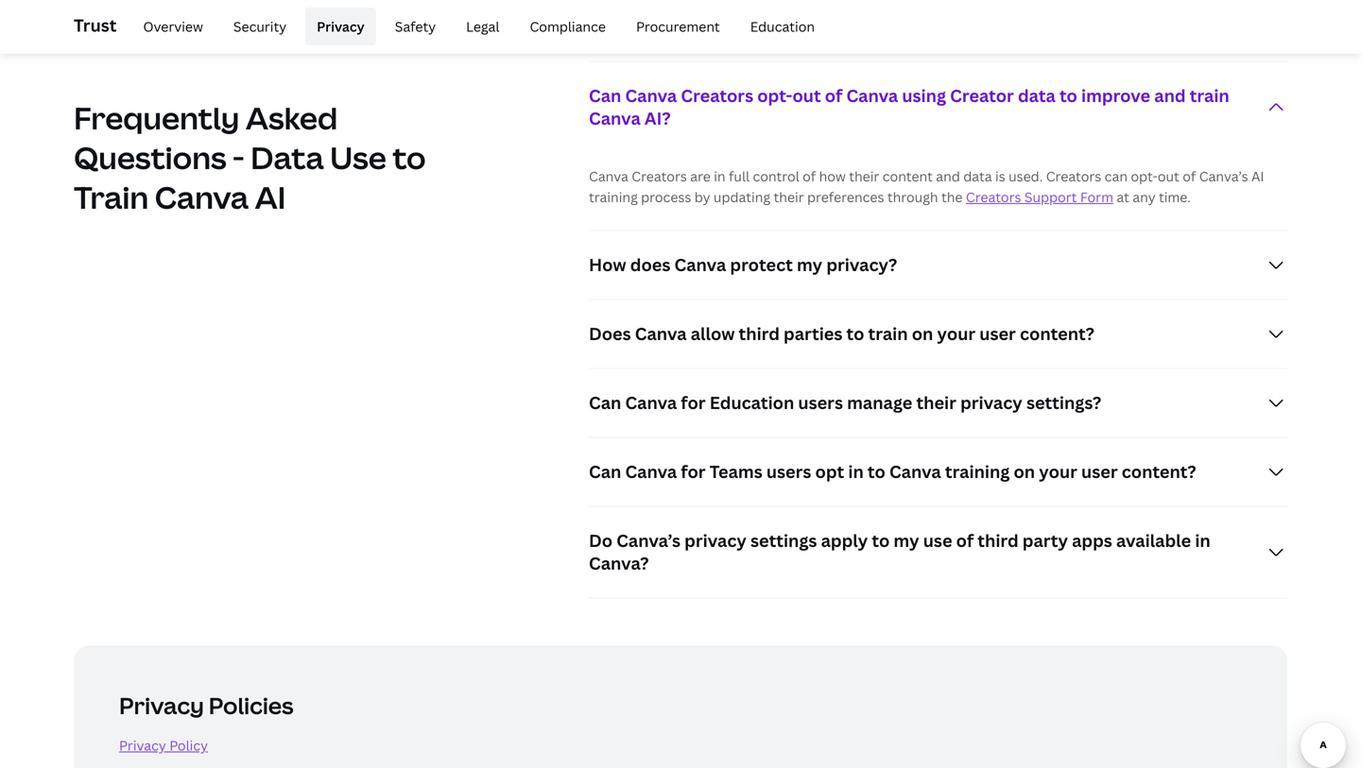 Task type: describe. For each thing, give the bounding box(es) containing it.
menu bar containing overview
[[124, 8, 826, 45]]

used.
[[1009, 167, 1043, 185]]

for for teams
[[681, 460, 706, 483]]

does canva allow third parties to train on your user content? button
[[589, 300, 1287, 368]]

privacy policy
[[119, 737, 208, 755]]

does canva allow third parties to train on your user content?
[[589, 322, 1094, 345]]

security
[[233, 17, 287, 35]]

users for manage
[[798, 391, 843, 414]]

build
[[1067, 3, 1099, 21]]

is
[[995, 167, 1005, 185]]

privacy for privacy policies
[[119, 690, 204, 721]]

0 horizontal spatial my
[[797, 253, 822, 276]]

does
[[589, 322, 631, 345]]

data inside canva creators are in full control of how their content and data is used. creators can opt-out of canva's ai training process by updating their preferences through the
[[963, 167, 992, 185]]

improve
[[1081, 84, 1150, 107]]

policies
[[209, 690, 294, 721]]

privacy for privacy
[[317, 17, 365, 35]]

privacy policies
[[119, 690, 294, 721]]

education inside menu bar
[[750, 17, 815, 35]]

of inside can canva creators opt-out of canva using creator data to improve and train canva ai?
[[825, 84, 842, 107]]

off'
[[707, 24, 729, 42]]

can canva creators opt-out of canva using creator data to improve and train canva ai? button
[[589, 62, 1287, 153]]

1 vertical spatial their
[[774, 188, 804, 206]]

security link
[[222, 8, 298, 45]]

privacy policy link
[[119, 737, 208, 755]]

safety
[[395, 17, 436, 35]]

support
[[1024, 188, 1077, 206]]

process
[[641, 188, 691, 206]]

any
[[1133, 188, 1156, 206]]

train inside dropdown button
[[868, 322, 908, 345]]

locate the section titled 'your general usage and activity helps canva build better ai features unless you turn this off' and switch the toggle off.
[[623, 3, 1259, 42]]

does
[[630, 253, 670, 276]]

teams
[[710, 460, 762, 483]]

procurement link
[[625, 8, 731, 45]]

party
[[1022, 529, 1068, 552]]

ai inside the locate the section titled 'your general usage and activity helps canva build better ai features unless you turn this off' and switch the toggle off.
[[1146, 3, 1159, 21]]

settings?
[[1026, 391, 1101, 414]]

training inside canva creators are in full control of how their content and data is used. creators can opt-out of canva's ai training process by updating their preferences through the
[[589, 188, 638, 206]]

through
[[887, 188, 938, 206]]

features
[[1162, 3, 1215, 21]]

content
[[882, 167, 933, 185]]

titled
[[744, 3, 778, 21]]

ai inside canva creators are in full control of how their content and data is used. creators can opt-out of canva's ai training process by updating their preferences through the
[[1251, 167, 1264, 185]]

to inside dropdown button
[[868, 460, 885, 483]]

parties
[[784, 322, 842, 345]]

and right 'usage'
[[908, 3, 932, 21]]

unless
[[1218, 3, 1259, 21]]

safety link
[[384, 8, 447, 45]]

legal
[[466, 17, 499, 35]]

training inside dropdown button
[[945, 460, 1010, 483]]

and right the off'
[[732, 24, 757, 42]]

0 vertical spatial privacy
[[960, 391, 1022, 414]]

preferences
[[807, 188, 884, 206]]

general
[[817, 3, 865, 21]]

canva creators are in full control of how their content and data is used. creators can opt-out of canva's ai training process by updating their preferences through the
[[589, 167, 1264, 206]]

opt
[[815, 460, 844, 483]]

to inside can canva creators opt-out of canva using creator data to improve and train canva ai?
[[1060, 84, 1077, 107]]

legal link
[[455, 8, 511, 45]]

do
[[589, 529, 613, 552]]

data
[[251, 137, 324, 178]]

how does canva protect my privacy? button
[[589, 231, 1287, 299]]

creators inside can canva creators opt-out of canva using creator data to improve and train canva ai?
[[681, 84, 753, 107]]

1 horizontal spatial the
[[804, 24, 825, 42]]

procurement
[[636, 17, 720, 35]]

manage
[[847, 391, 912, 414]]

can
[[1105, 167, 1128, 185]]

can canva for teams users opt in to canva training on your user content? button
[[589, 438, 1287, 506]]

creators up process
[[632, 167, 687, 185]]

on inside can canva for teams users opt in to canva training on your user content? dropdown button
[[1014, 460, 1035, 483]]

to inside the do canva's privacy settings apply to my use of third party apps available in canva?
[[872, 529, 890, 552]]

can canva for teams users opt in to canva training on your user content?
[[589, 460, 1196, 483]]

creators up the creators support form at any time.
[[1046, 167, 1101, 185]]

content? inside dropdown button
[[1020, 322, 1094, 345]]

helps
[[986, 3, 1021, 21]]

education inside dropdown button
[[710, 391, 794, 414]]

third inside does canva allow third parties to train on your user content? dropdown button
[[739, 322, 780, 345]]

policy
[[169, 737, 208, 755]]

frequently
[[74, 97, 239, 138]]

1 horizontal spatial their
[[849, 167, 879, 185]]

section
[[694, 3, 741, 21]]

updating
[[714, 188, 770, 206]]

at
[[1117, 188, 1129, 206]]

of up time.
[[1183, 167, 1196, 185]]

using
[[902, 84, 946, 107]]

users for opt
[[766, 460, 811, 483]]

available
[[1116, 529, 1191, 552]]

trust
[[74, 14, 117, 37]]

can canva for education users manage their privacy settings? button
[[589, 369, 1287, 437]]

activity
[[935, 3, 983, 21]]

education link
[[739, 8, 826, 45]]

settings
[[750, 529, 817, 552]]



Task type: vqa. For each thing, say whether or not it's contained in the screenshot.
section
yes



Task type: locate. For each thing, give the bounding box(es) containing it.
1 vertical spatial train
[[868, 322, 908, 345]]

my left use
[[894, 529, 919, 552]]

off.
[[871, 24, 892, 42]]

better
[[1103, 3, 1143, 21]]

creators support form link
[[966, 188, 1113, 206]]

2 horizontal spatial in
[[1195, 529, 1210, 552]]

frequently asked questions - data use to train canva ai
[[74, 97, 426, 218]]

in right the opt
[[848, 460, 864, 483]]

1 vertical spatial for
[[681, 460, 706, 483]]

0 vertical spatial users
[[798, 391, 843, 414]]

0 horizontal spatial canva's
[[616, 529, 681, 552]]

0 vertical spatial for
[[681, 391, 706, 414]]

0 horizontal spatial your
[[937, 322, 976, 345]]

this
[[680, 24, 704, 42]]

third right allow
[[739, 322, 780, 345]]

allow
[[691, 322, 735, 345]]

0 horizontal spatial on
[[912, 322, 933, 345]]

how
[[589, 253, 626, 276]]

can for can canva for education users manage their privacy settings?
[[589, 391, 621, 414]]

for down allow
[[681, 391, 706, 414]]

2 can from the top
[[589, 391, 621, 414]]

data left is
[[963, 167, 992, 185]]

user inside dropdown button
[[1081, 460, 1118, 483]]

training down can canva for education users manage their privacy settings? dropdown button
[[945, 460, 1010, 483]]

overview link
[[132, 8, 214, 45]]

in right the are in the right top of the page
[[714, 167, 726, 185]]

privacy inside the do canva's privacy settings apply to my use of third party apps available in canva?
[[684, 529, 747, 552]]

'your
[[782, 3, 814, 21]]

user
[[979, 322, 1016, 345], [1081, 460, 1118, 483]]

to right apply
[[872, 529, 890, 552]]

2 vertical spatial in
[[1195, 529, 1210, 552]]

full
[[729, 167, 750, 185]]

0 horizontal spatial data
[[963, 167, 992, 185]]

out inside can canva creators opt-out of canva using creator data to improve and train canva ai?
[[792, 84, 821, 107]]

user up apps
[[1081, 460, 1118, 483]]

canva inside the locate the section titled 'your general usage and activity helps canva build better ai features unless you turn this off' and switch the toggle off.
[[1024, 3, 1064, 21]]

asked
[[246, 97, 338, 138]]

can inside can canva creators opt-out of canva using creator data to improve and train canva ai?
[[589, 84, 621, 107]]

use
[[923, 529, 952, 552]]

2 horizontal spatial their
[[916, 391, 956, 414]]

out up time.
[[1158, 167, 1179, 185]]

in inside canva creators are in full control of how their content and data is used. creators can opt-out of canva's ai training process by updating their preferences through the
[[714, 167, 726, 185]]

their down control
[[774, 188, 804, 206]]

the up this
[[669, 3, 691, 21]]

opt- inside can canva creators opt-out of canva using creator data to improve and train canva ai?
[[757, 84, 792, 107]]

0 horizontal spatial out
[[792, 84, 821, 107]]

creators down the off'
[[681, 84, 753, 107]]

1 horizontal spatial data
[[1018, 84, 1056, 107]]

and right content at the right
[[936, 167, 960, 185]]

privacy left settings? at the right
[[960, 391, 1022, 414]]

content?
[[1020, 322, 1094, 345], [1122, 460, 1196, 483]]

to right use
[[393, 137, 426, 178]]

your down how does canva protect my privacy? dropdown button
[[937, 322, 976, 345]]

train up manage
[[868, 322, 908, 345]]

creator
[[950, 84, 1014, 107]]

content? up settings? at the right
[[1020, 322, 1094, 345]]

compliance link
[[518, 8, 617, 45]]

can
[[589, 84, 621, 107], [589, 391, 621, 414], [589, 460, 621, 483]]

1 horizontal spatial your
[[1039, 460, 1077, 483]]

switch
[[760, 24, 801, 42]]

2 vertical spatial can
[[589, 460, 621, 483]]

turn
[[650, 24, 677, 42]]

your
[[937, 322, 976, 345], [1039, 460, 1077, 483]]

on up the party at the right
[[1014, 460, 1035, 483]]

canva's
[[1199, 167, 1248, 185], [616, 529, 681, 552]]

1 horizontal spatial ai
[[1146, 3, 1159, 21]]

user inside dropdown button
[[979, 322, 1016, 345]]

can for can canva for teams users opt in to canva training on your user content?
[[589, 460, 621, 483]]

2 vertical spatial their
[[916, 391, 956, 414]]

out down switch
[[792, 84, 821, 107]]

content? inside dropdown button
[[1122, 460, 1196, 483]]

privacy left settings
[[684, 529, 747, 552]]

privacy up 'privacy policy'
[[119, 690, 204, 721]]

can canva creators opt-out of canva using creator data to improve and train canva ai?
[[589, 84, 1229, 130]]

0 horizontal spatial third
[[739, 322, 780, 345]]

1 vertical spatial on
[[1014, 460, 1035, 483]]

1 vertical spatial privacy
[[684, 529, 747, 552]]

data inside can canva creators opt-out of canva using creator data to improve and train canva ai?
[[1018, 84, 1056, 107]]

1 horizontal spatial canva's
[[1199, 167, 1248, 185]]

on inside does canva allow third parties to train on your user content? dropdown button
[[912, 322, 933, 345]]

1 vertical spatial my
[[894, 529, 919, 552]]

1 horizontal spatial third
[[978, 529, 1019, 552]]

the down 'your
[[804, 24, 825, 42]]

do canva's privacy settings apply to my use of third party apps available in canva? button
[[589, 507, 1287, 598]]

their inside dropdown button
[[916, 391, 956, 414]]

in right available
[[1195, 529, 1210, 552]]

1 vertical spatial in
[[848, 460, 864, 483]]

2 horizontal spatial the
[[941, 188, 963, 206]]

your inside dropdown button
[[937, 322, 976, 345]]

1 horizontal spatial training
[[945, 460, 1010, 483]]

canva?
[[589, 552, 649, 575]]

privacy left 'policy'
[[119, 737, 166, 755]]

1 horizontal spatial content?
[[1122, 460, 1196, 483]]

1 vertical spatial data
[[963, 167, 992, 185]]

their right manage
[[916, 391, 956, 414]]

can inside dropdown button
[[589, 460, 621, 483]]

1 horizontal spatial privacy
[[960, 391, 1022, 414]]

can inside dropdown button
[[589, 391, 621, 414]]

0 horizontal spatial opt-
[[757, 84, 792, 107]]

train
[[1190, 84, 1229, 107], [868, 322, 908, 345]]

0 vertical spatial data
[[1018, 84, 1056, 107]]

to
[[1060, 84, 1077, 107], [393, 137, 426, 178], [846, 322, 864, 345], [868, 460, 885, 483], [872, 529, 890, 552]]

on
[[912, 322, 933, 345], [1014, 460, 1035, 483]]

-
[[233, 137, 244, 178]]

0 vertical spatial my
[[797, 253, 822, 276]]

users left manage
[[798, 391, 843, 414]]

1 horizontal spatial out
[[1158, 167, 1179, 185]]

0 vertical spatial user
[[979, 322, 1016, 345]]

0 vertical spatial education
[[750, 17, 815, 35]]

by
[[694, 188, 710, 206]]

to right parties
[[846, 322, 864, 345]]

out inside canva creators are in full control of how their content and data is used. creators can opt-out of canva's ai training process by updating their preferences through the
[[1158, 167, 1179, 185]]

0 vertical spatial training
[[589, 188, 638, 206]]

apps
[[1072, 529, 1112, 552]]

to left improve
[[1060, 84, 1077, 107]]

2 horizontal spatial ai
[[1251, 167, 1264, 185]]

0 vertical spatial in
[[714, 167, 726, 185]]

you
[[623, 24, 646, 42]]

creators down is
[[966, 188, 1021, 206]]

out
[[792, 84, 821, 107], [1158, 167, 1179, 185]]

0 horizontal spatial ai
[[255, 177, 286, 218]]

creators
[[681, 84, 753, 107], [632, 167, 687, 185], [1046, 167, 1101, 185], [966, 188, 1021, 206]]

2 vertical spatial the
[[941, 188, 963, 206]]

third left the party at the right
[[978, 529, 1019, 552]]

3 can from the top
[[589, 460, 621, 483]]

canva inside canva creators are in full control of how their content and data is used. creators can opt-out of canva's ai training process by updating their preferences through the
[[589, 167, 628, 185]]

privacy?
[[826, 253, 897, 276]]

user down how does canva protect my privacy? dropdown button
[[979, 322, 1016, 345]]

1 vertical spatial can
[[589, 391, 621, 414]]

0 horizontal spatial in
[[714, 167, 726, 185]]

0 vertical spatial canva's
[[1199, 167, 1248, 185]]

canva inside frequently asked questions - data use to train canva ai
[[155, 177, 249, 218]]

0 vertical spatial the
[[669, 3, 691, 21]]

2 for from the top
[[681, 460, 706, 483]]

third
[[739, 322, 780, 345], [978, 529, 1019, 552]]

of down toggle
[[825, 84, 842, 107]]

can down does
[[589, 391, 621, 414]]

1 vertical spatial user
[[1081, 460, 1118, 483]]

their up preferences
[[849, 167, 879, 185]]

can up do
[[589, 460, 621, 483]]

1 can from the top
[[589, 84, 621, 107]]

0 horizontal spatial content?
[[1020, 322, 1094, 345]]

privacy left the safety link
[[317, 17, 365, 35]]

privacy for privacy policy
[[119, 737, 166, 755]]

data
[[1018, 84, 1056, 107], [963, 167, 992, 185]]

to right the opt
[[868, 460, 885, 483]]

1 for from the top
[[681, 391, 706, 414]]

canva's inside canva creators are in full control of how their content and data is used. creators can opt-out of canva's ai training process by updating their preferences through the
[[1199, 167, 1248, 185]]

of right use
[[956, 529, 974, 552]]

2 vertical spatial privacy
[[119, 737, 166, 755]]

1 horizontal spatial in
[[848, 460, 864, 483]]

1 horizontal spatial train
[[1190, 84, 1229, 107]]

usage
[[868, 3, 905, 21]]

third inside the do canva's privacy settings apply to my use of third party apps available in canva?
[[978, 529, 1019, 552]]

compliance
[[530, 17, 606, 35]]

the right 'through'
[[941, 188, 963, 206]]

on down how does canva protect my privacy? dropdown button
[[912, 322, 933, 345]]

for inside dropdown button
[[681, 391, 706, 414]]

opt- up any
[[1131, 167, 1158, 185]]

to inside frequently asked questions - data use to train canva ai
[[393, 137, 426, 178]]

users left the opt
[[766, 460, 811, 483]]

their
[[849, 167, 879, 185], [774, 188, 804, 206], [916, 391, 956, 414]]

privacy
[[960, 391, 1022, 414], [684, 529, 747, 552]]

train
[[74, 177, 148, 218]]

menu bar
[[124, 8, 826, 45]]

0 horizontal spatial training
[[589, 188, 638, 206]]

do canva's privacy settings apply to my use of third party apps available in canva?
[[589, 529, 1210, 575]]

privacy
[[317, 17, 365, 35], [119, 690, 204, 721], [119, 737, 166, 755]]

protect
[[730, 253, 793, 276]]

train inside can canva creators opt-out of canva using creator data to improve and train canva ai?
[[1190, 84, 1229, 107]]

0 vertical spatial can
[[589, 84, 621, 107]]

the inside canva creators are in full control of how their content and data is used. creators can opt-out of canva's ai training process by updating their preferences through the
[[941, 188, 963, 206]]

opt-
[[757, 84, 792, 107], [1131, 167, 1158, 185]]

of left how in the right of the page
[[803, 167, 816, 185]]

1 vertical spatial third
[[978, 529, 1019, 552]]

train down features
[[1190, 84, 1229, 107]]

for left teams
[[681, 460, 706, 483]]

use
[[330, 137, 386, 178]]

1 vertical spatial privacy
[[119, 690, 204, 721]]

your inside dropdown button
[[1039, 460, 1077, 483]]

content? up available
[[1122, 460, 1196, 483]]

0 horizontal spatial their
[[774, 188, 804, 206]]

1 vertical spatial opt-
[[1131, 167, 1158, 185]]

of inside the do canva's privacy settings apply to my use of third party apps available in canva?
[[956, 529, 974, 552]]

and right improve
[[1154, 84, 1186, 107]]

overview
[[143, 17, 203, 35]]

can for can canva creators opt-out of canva using creator data to improve and train canva ai?
[[589, 84, 621, 107]]

my inside the do canva's privacy settings apply to my use of third party apps available in canva?
[[894, 529, 919, 552]]

are
[[690, 167, 711, 185]]

1 vertical spatial canva's
[[616, 529, 681, 552]]

0 horizontal spatial user
[[979, 322, 1016, 345]]

0 vertical spatial privacy
[[317, 17, 365, 35]]

and inside canva creators are in full control of how their content and data is used. creators can opt-out of canva's ai training process by updating their preferences through the
[[936, 167, 960, 185]]

users inside dropdown button
[[766, 460, 811, 483]]

ai?
[[645, 107, 671, 130]]

training
[[589, 188, 638, 206], [945, 460, 1010, 483]]

locate
[[623, 3, 666, 21]]

privacy link
[[305, 8, 376, 45]]

1 vertical spatial users
[[766, 460, 811, 483]]

opt- inside canva creators are in full control of how their content and data is used. creators can opt-out of canva's ai training process by updating their preferences through the
[[1131, 167, 1158, 185]]

control
[[753, 167, 799, 185]]

can canva for education users manage their privacy settings?
[[589, 391, 1101, 414]]

how
[[819, 167, 846, 185]]

canva's inside the do canva's privacy settings apply to my use of third party apps available in canva?
[[616, 529, 681, 552]]

for inside dropdown button
[[681, 460, 706, 483]]

1 vertical spatial training
[[945, 460, 1010, 483]]

canva
[[1024, 3, 1064, 21], [625, 84, 677, 107], [846, 84, 898, 107], [589, 107, 641, 130], [589, 167, 628, 185], [155, 177, 249, 218], [674, 253, 726, 276], [635, 322, 687, 345], [625, 391, 677, 414], [625, 460, 677, 483], [889, 460, 941, 483]]

1 vertical spatial education
[[710, 391, 794, 414]]

education up teams
[[710, 391, 794, 414]]

time.
[[1159, 188, 1191, 206]]

ai inside frequently asked questions - data use to train canva ai
[[255, 177, 286, 218]]

0 horizontal spatial train
[[868, 322, 908, 345]]

users
[[798, 391, 843, 414], [766, 460, 811, 483]]

in inside dropdown button
[[848, 460, 864, 483]]

1 horizontal spatial opt-
[[1131, 167, 1158, 185]]

0 vertical spatial train
[[1190, 84, 1229, 107]]

toggle
[[829, 24, 868, 42]]

for for education
[[681, 391, 706, 414]]

1 vertical spatial content?
[[1122, 460, 1196, 483]]

0 vertical spatial content?
[[1020, 322, 1094, 345]]

and inside can canva creators opt-out of canva using creator data to improve and train canva ai?
[[1154, 84, 1186, 107]]

1 horizontal spatial my
[[894, 529, 919, 552]]

0 vertical spatial your
[[937, 322, 976, 345]]

0 vertical spatial third
[[739, 322, 780, 345]]

opt- down switch
[[757, 84, 792, 107]]

form
[[1080, 188, 1113, 206]]

0 vertical spatial on
[[912, 322, 933, 345]]

users inside dropdown button
[[798, 391, 843, 414]]

0 vertical spatial their
[[849, 167, 879, 185]]

my right "protect"
[[797, 253, 822, 276]]

apply
[[821, 529, 868, 552]]

1 vertical spatial out
[[1158, 167, 1179, 185]]

your down settings? at the right
[[1039, 460, 1077, 483]]

how does canva protect my privacy?
[[589, 253, 897, 276]]

1 horizontal spatial on
[[1014, 460, 1035, 483]]

training left process
[[589, 188, 638, 206]]

0 horizontal spatial the
[[669, 3, 691, 21]]

and
[[908, 3, 932, 21], [732, 24, 757, 42], [1154, 84, 1186, 107], [936, 167, 960, 185]]

0 vertical spatial out
[[792, 84, 821, 107]]

education left general at the right of the page
[[750, 17, 815, 35]]

in
[[714, 167, 726, 185], [848, 460, 864, 483], [1195, 529, 1210, 552]]

questions
[[74, 137, 226, 178]]

0 horizontal spatial privacy
[[684, 529, 747, 552]]

can left ai?
[[589, 84, 621, 107]]

data right the creator
[[1018, 84, 1056, 107]]

1 vertical spatial the
[[804, 24, 825, 42]]

1 horizontal spatial user
[[1081, 460, 1118, 483]]

1 vertical spatial your
[[1039, 460, 1077, 483]]

in inside the do canva's privacy settings apply to my use of third party apps available in canva?
[[1195, 529, 1210, 552]]

0 vertical spatial opt-
[[757, 84, 792, 107]]



